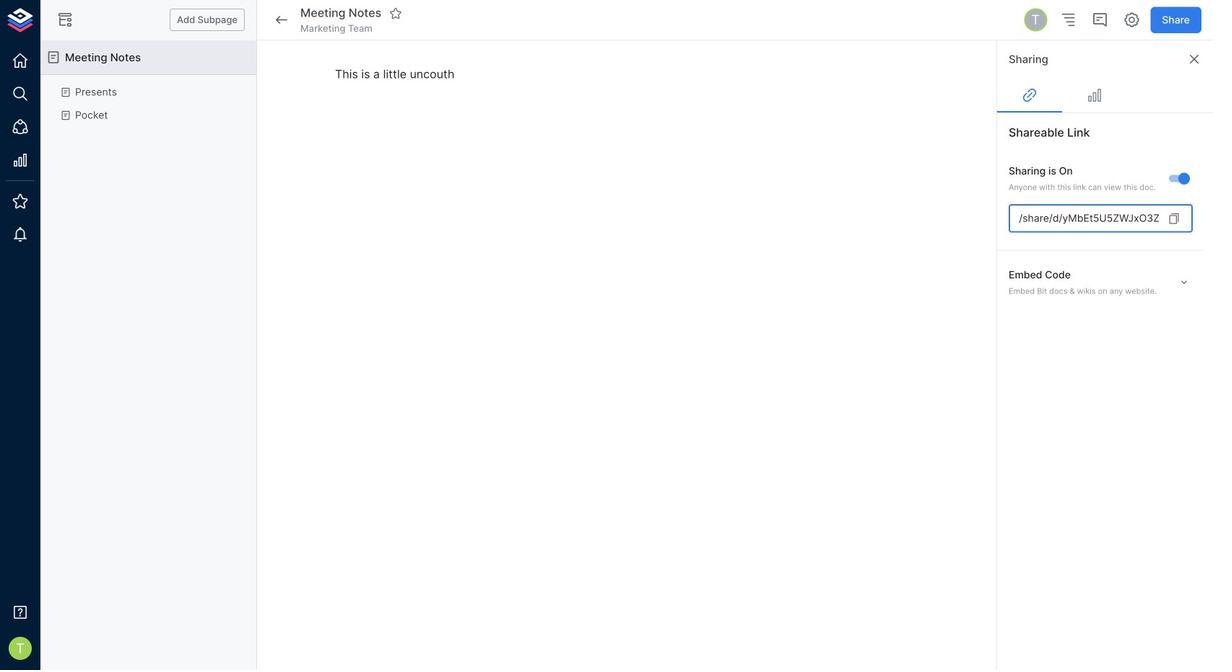 Task type: describe. For each thing, give the bounding box(es) containing it.
hide wiki image
[[56, 11, 74, 29]]

go back image
[[273, 11, 290, 29]]

settings image
[[1123, 11, 1141, 29]]



Task type: vqa. For each thing, say whether or not it's contained in the screenshot.
the help IMAGE
no



Task type: locate. For each thing, give the bounding box(es) containing it.
comments image
[[1091, 11, 1109, 29]]

table of contents image
[[1060, 11, 1077, 29]]

tab list
[[997, 78, 1213, 113]]

None text field
[[1009, 205, 1160, 233]]

favorite image
[[389, 7, 402, 20]]



